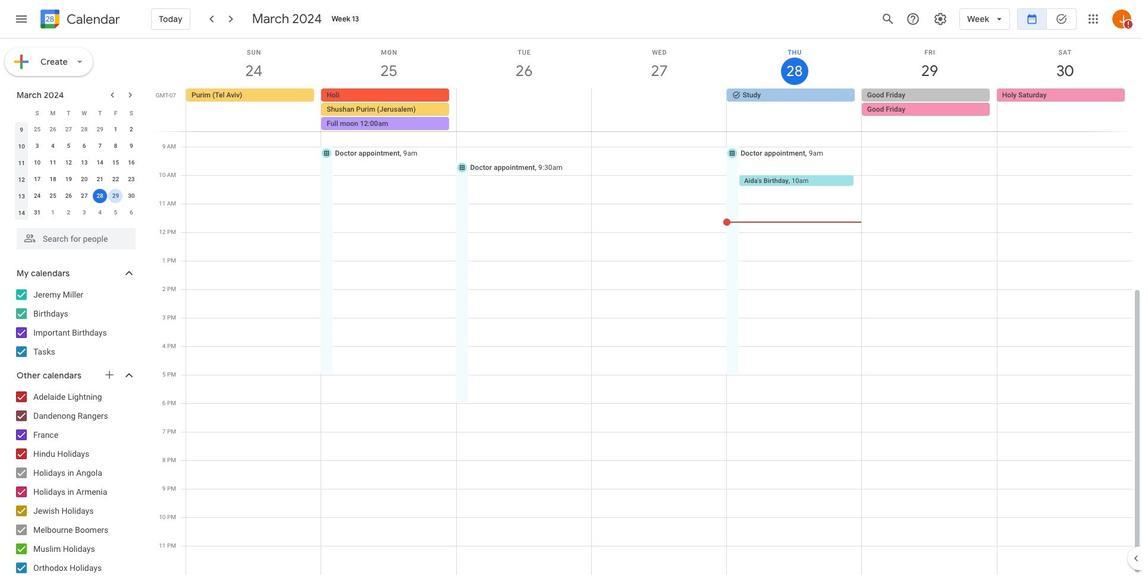 Task type: describe. For each thing, give the bounding box(es) containing it.
19 element
[[61, 173, 76, 187]]

february 28 element
[[77, 123, 91, 137]]

heading inside 'calendar' element
[[64, 12, 120, 26]]

27 element
[[77, 189, 91, 203]]

4 element
[[46, 139, 60, 153]]

add other calendars image
[[104, 369, 115, 381]]

13 element
[[77, 156, 91, 170]]

9 element
[[124, 139, 138, 153]]

march 2024 grid
[[11, 105, 139, 221]]

24 element
[[30, 189, 44, 203]]

11 element
[[46, 156, 60, 170]]

14 element
[[93, 156, 107, 170]]

16 element
[[124, 156, 138, 170]]

february 27 element
[[61, 123, 76, 137]]

29 element
[[109, 189, 123, 203]]

april 2 element
[[61, 206, 76, 220]]

6 element
[[77, 139, 91, 153]]

7 element
[[93, 139, 107, 153]]

2 element
[[124, 123, 138, 137]]

april 6 element
[[124, 206, 138, 220]]

17 element
[[30, 173, 44, 187]]

april 3 element
[[77, 206, 91, 220]]

30 element
[[124, 189, 138, 203]]

row group inside march 2024 grid
[[14, 121, 139, 221]]



Task type: locate. For each thing, give the bounding box(es) containing it.
april 1 element
[[46, 206, 60, 220]]

22 element
[[109, 173, 123, 187]]

heading
[[64, 12, 120, 26]]

main drawer image
[[14, 12, 29, 26]]

cell
[[321, 89, 456, 131], [456, 89, 592, 131], [592, 89, 727, 131], [862, 89, 997, 131], [92, 188, 108, 205], [108, 188, 124, 205]]

calendar element
[[38, 7, 120, 33]]

21 element
[[93, 173, 107, 187]]

february 29 element
[[93, 123, 107, 137]]

15 element
[[109, 156, 123, 170]]

my calendars list
[[2, 286, 148, 362]]

18 element
[[46, 173, 60, 187]]

february 26 element
[[46, 123, 60, 137]]

row
[[181, 89, 1142, 131], [14, 105, 139, 121], [14, 121, 139, 138], [14, 138, 139, 155], [14, 155, 139, 171], [14, 171, 139, 188], [14, 188, 139, 205], [14, 205, 139, 221]]

april 4 element
[[93, 206, 107, 220]]

3 element
[[30, 139, 44, 153]]

1 element
[[109, 123, 123, 137]]

april 5 element
[[109, 206, 123, 220]]

None search field
[[0, 224, 148, 250]]

10 element
[[30, 156, 44, 170]]

20 element
[[77, 173, 91, 187]]

26 element
[[61, 189, 76, 203]]

31 element
[[30, 206, 44, 220]]

Search for people text field
[[24, 228, 128, 250]]

settings menu image
[[933, 12, 948, 26]]

25 element
[[46, 189, 60, 203]]

grid
[[152, 39, 1142, 576]]

8 element
[[109, 139, 123, 153]]

28, today element
[[93, 189, 107, 203]]

5 element
[[61, 139, 76, 153]]

23 element
[[124, 173, 138, 187]]

12 element
[[61, 156, 76, 170]]

column header
[[14, 105, 29, 121]]

column header inside march 2024 grid
[[14, 105, 29, 121]]

row group
[[14, 121, 139, 221]]

other calendars list
[[2, 388, 148, 576]]

february 25 element
[[30, 123, 44, 137]]



Task type: vqa. For each thing, say whether or not it's contained in the screenshot.
4 ELEMENT
yes



